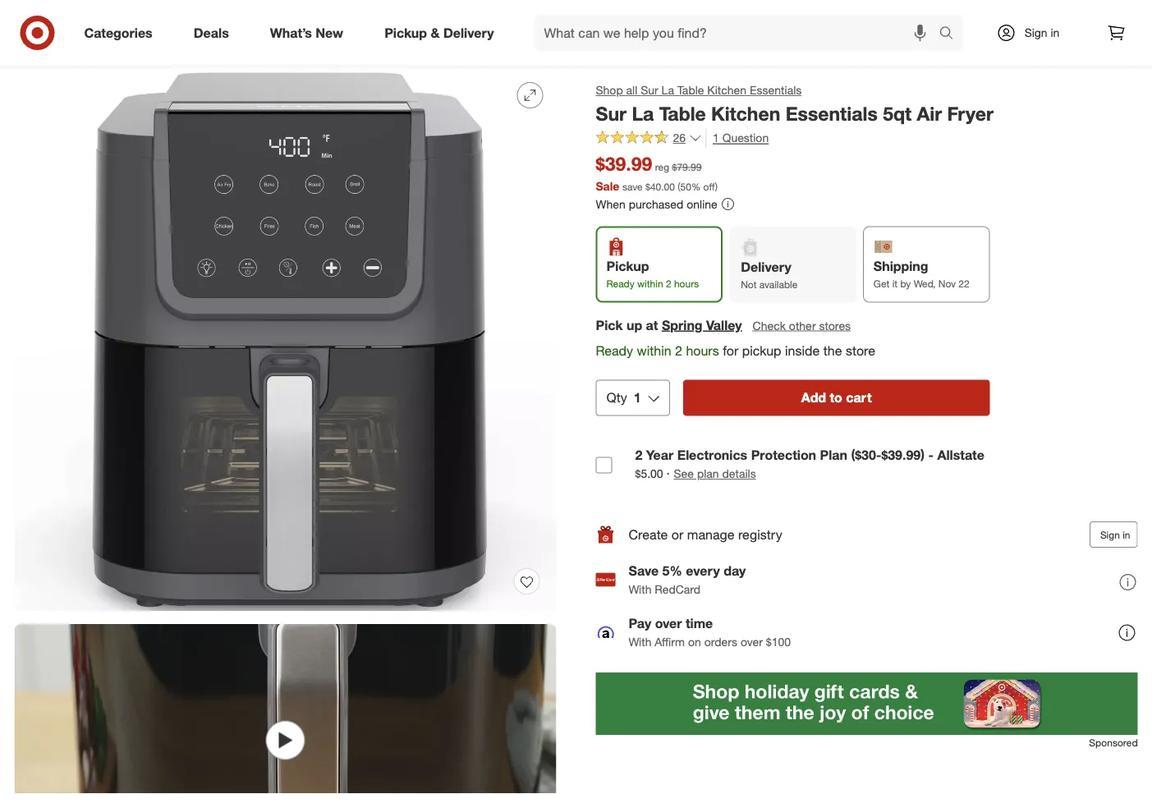 Task type: describe. For each thing, give the bounding box(es) containing it.
pickup & delivery
[[385, 25, 494, 41]]

not
[[741, 278, 757, 290]]

2 fryers from the left
[[321, 37, 353, 51]]

affirm
[[655, 635, 685, 649]]

shipping get it by wed, nov 22
[[874, 258, 970, 290]]

manage
[[688, 527, 735, 543]]

0 horizontal spatial &
[[99, 37, 106, 51]]

0 horizontal spatial sign
[[1025, 25, 1048, 40]]

create or manage registry
[[629, 527, 783, 543]]

kitchen left deals
[[152, 37, 191, 51]]

sale
[[596, 179, 620, 193]]

($30-
[[852, 447, 882, 463]]

sponsored
[[1090, 737, 1139, 750]]

1 horizontal spatial over
[[741, 635, 763, 649]]

hours inside pickup ready within 2 hours
[[675, 277, 699, 290]]

0 vertical spatial in
[[1051, 25, 1060, 40]]

·
[[667, 466, 671, 482]]

registry
[[739, 527, 783, 543]]

plan
[[821, 447, 848, 463]]

pick up at spring valley
[[596, 317, 743, 333]]

store
[[846, 343, 876, 359]]

up
[[627, 317, 643, 333]]

1 vertical spatial ready
[[596, 343, 634, 359]]

22
[[959, 277, 970, 290]]

valley
[[707, 317, 743, 333]]

time
[[686, 616, 714, 632]]

$39.99
[[596, 153, 653, 176]]

search
[[932, 26, 972, 42]]

0 horizontal spatial delivery
[[444, 25, 494, 41]]

ready within 2 hours for pickup inside the store
[[596, 343, 876, 359]]

check other stores button
[[752, 317, 852, 335]]

shipping
[[874, 258, 929, 274]]

fryer
[[948, 102, 994, 125]]

0 vertical spatial essentials
[[750, 83, 802, 97]]

sign inside button
[[1101, 529, 1121, 541]]

check other stores
[[753, 318, 851, 333]]

pay
[[629, 616, 652, 632]]

What can we help you find? suggestions appear below search field
[[535, 15, 944, 51]]

0 horizontal spatial sign in
[[1025, 25, 1060, 40]]

to
[[830, 390, 843, 406]]

1 vertical spatial within
[[637, 343, 672, 359]]

delivery inside delivery not available
[[741, 259, 792, 275]]

pickup & delivery link
[[371, 15, 515, 51]]

sur la table kitchen essentials 5qt air fryer, 2 of 8, play video image
[[14, 625, 557, 795]]

what's new link
[[256, 15, 364, 51]]

delivery not available
[[741, 259, 798, 290]]

wed,
[[914, 277, 936, 290]]

create
[[629, 527, 668, 543]]

0 vertical spatial over
[[656, 616, 683, 632]]

qty 1
[[607, 390, 642, 406]]

with inside pay over time with affirm on orders over $100
[[629, 635, 652, 649]]

26 link
[[596, 129, 703, 149]]

every
[[686, 563, 720, 580]]

deals
[[194, 25, 229, 41]]

new
[[316, 25, 344, 41]]

qty
[[607, 390, 628, 406]]

target
[[14, 37, 46, 51]]

$39.99)
[[882, 447, 925, 463]]

shop all sur la table kitchen essentials sur la table kitchen essentials 5qt air fryer
[[596, 83, 994, 125]]

save
[[623, 180, 643, 193]]

add
[[802, 390, 827, 406]]

& inside pickup & delivery link
[[431, 25, 440, 41]]

check
[[753, 318, 786, 333]]

1 horizontal spatial sur
[[641, 83, 659, 97]]

it
[[893, 277, 898, 290]]

the
[[824, 343, 843, 359]]

dining
[[109, 37, 142, 51]]

get
[[874, 277, 890, 290]]

orders
[[705, 635, 738, 649]]

categories
[[84, 25, 153, 41]]

$
[[646, 180, 651, 193]]

sign in button
[[1090, 522, 1139, 548]]

details
[[723, 467, 757, 481]]

stores
[[820, 318, 851, 333]]

protection
[[752, 447, 817, 463]]

at
[[646, 317, 659, 333]]

0 horizontal spatial 1
[[634, 390, 642, 406]]

image gallery element
[[14, 69, 557, 795]]

add to cart
[[802, 390, 872, 406]]

sign in link
[[983, 15, 1086, 51]]

when
[[596, 197, 626, 211]]

allstate
[[938, 447, 985, 463]]

0 horizontal spatial air
[[304, 37, 318, 51]]

-
[[929, 447, 934, 463]]

spring valley button
[[662, 316, 743, 335]]

spring
[[662, 317, 703, 333]]

pay over time with affirm on orders over $100
[[629, 616, 791, 649]]

see
[[674, 467, 694, 481]]



Task type: vqa. For each thing, say whether or not it's contained in the screenshot.
the topmost hours
yes



Task type: locate. For each thing, give the bounding box(es) containing it.
1 vertical spatial sur
[[596, 102, 627, 125]]

1 vertical spatial sign
[[1101, 529, 1121, 541]]

pickup
[[385, 25, 427, 41], [607, 258, 650, 274]]

pick
[[596, 317, 623, 333]]

0 horizontal spatial over
[[656, 616, 683, 632]]

sign in
[[1025, 25, 1060, 40], [1101, 529, 1131, 541]]

26
[[673, 131, 686, 145]]

deals link
[[180, 15, 250, 51]]

$5.00
[[636, 467, 664, 481]]

2 with from the top
[[629, 635, 652, 649]]

sign in inside button
[[1101, 529, 1131, 541]]

1 vertical spatial pickup
[[607, 258, 650, 274]]

0 horizontal spatial pickup
[[385, 25, 427, 41]]

1 horizontal spatial sign
[[1101, 529, 1121, 541]]

nov
[[939, 277, 957, 290]]

essentials
[[750, 83, 802, 97], [786, 102, 878, 125]]

1 horizontal spatial air
[[918, 102, 943, 125]]

1 vertical spatial la
[[632, 102, 654, 125]]

0 vertical spatial with
[[629, 582, 652, 597]]

pickup inside pickup ready within 2 hours
[[607, 258, 650, 274]]

)
[[716, 180, 718, 193]]

0 horizontal spatial in
[[1051, 25, 1060, 40]]

/ for target
[[49, 37, 53, 51]]

kitchen appliances link
[[152, 37, 252, 51]]

pickup for &
[[385, 25, 427, 41]]

kitchen
[[56, 37, 95, 51], [152, 37, 191, 51], [708, 83, 747, 97], [712, 102, 781, 125]]

target / kitchen & dining / kitchen appliances
[[14, 37, 252, 51]]

table
[[678, 83, 705, 97], [660, 102, 706, 125]]

la right all
[[662, 83, 675, 97]]

$39.99 reg $79.99 sale save $ 40.00 ( 50 % off )
[[596, 153, 718, 193]]

0 horizontal spatial la
[[632, 102, 654, 125]]

over left "$100"
[[741, 635, 763, 649]]

1 horizontal spatial in
[[1124, 529, 1131, 541]]

0 vertical spatial advertisement region
[[1, 0, 1152, 20]]

pickup for ready
[[607, 258, 650, 274]]

1 / from the left
[[49, 37, 53, 51]]

pickup right the new at top left
[[385, 25, 427, 41]]

2 inside pickup ready within 2 hours
[[666, 277, 672, 290]]

1 vertical spatial 1
[[634, 390, 642, 406]]

0 vertical spatial sign in
[[1025, 25, 1060, 40]]

5qt
[[884, 102, 912, 125]]

kitchen up question
[[712, 102, 781, 125]]

when purchased online
[[596, 197, 718, 211]]

1 horizontal spatial delivery
[[741, 259, 792, 275]]

add to cart button
[[684, 380, 991, 416]]

over up the affirm
[[656, 616, 683, 632]]

1 inside 1 question "link"
[[713, 131, 720, 145]]

1 vertical spatial table
[[660, 102, 706, 125]]

with down the pay
[[629, 635, 652, 649]]

pickup up up
[[607, 258, 650, 274]]

1 vertical spatial hours
[[687, 343, 720, 359]]

2 down spring
[[676, 343, 683, 359]]

in inside button
[[1124, 529, 1131, 541]]

for
[[723, 343, 739, 359]]

0 vertical spatial 2
[[666, 277, 672, 290]]

1 horizontal spatial la
[[662, 83, 675, 97]]

sur right all
[[641, 83, 659, 97]]

0 vertical spatial within
[[638, 277, 664, 290]]

1 vertical spatial advertisement region
[[596, 673, 1139, 736]]

day
[[724, 563, 746, 580]]

or
[[672, 527, 684, 543]]

0 horizontal spatial sur
[[596, 102, 627, 125]]

5%
[[663, 563, 683, 580]]

2 year electronics protection plan ($30-$39.99) - allstate $5.00 · see plan details
[[636, 447, 985, 482]]

what's
[[270, 25, 312, 41]]

categories link
[[70, 15, 173, 51]]

year
[[647, 447, 674, 463]]

1 horizontal spatial sign in
[[1101, 529, 1131, 541]]

1 fryers from the left
[[262, 37, 294, 51]]

kitchen right target
[[56, 37, 95, 51]]

2 inside 2 year electronics protection plan ($30-$39.99) - allstate $5.00 · see plan details
[[636, 447, 643, 463]]

2 vertical spatial 2
[[636, 447, 643, 463]]

save
[[629, 563, 659, 580]]

0 vertical spatial ready
[[607, 277, 635, 290]]

inside
[[786, 343, 820, 359]]

search button
[[932, 15, 972, 54]]

1 horizontal spatial &
[[431, 25, 440, 41]]

0 vertical spatial table
[[678, 83, 705, 97]]

sur
[[641, 83, 659, 97], [596, 102, 627, 125]]

0 vertical spatial la
[[662, 83, 675, 97]]

hours
[[675, 277, 699, 290], [687, 343, 720, 359]]

cart
[[847, 390, 872, 406]]

%
[[692, 180, 701, 193]]

50
[[681, 180, 692, 193]]

None checkbox
[[596, 457, 613, 474]]

0 vertical spatial air
[[304, 37, 318, 51]]

kitchen up 1 question "link"
[[708, 83, 747, 97]]

with inside save 5% every day with redcard
[[629, 582, 652, 597]]

by
[[901, 277, 912, 290]]

air fryers link
[[304, 37, 353, 51]]

1 vertical spatial 2
[[676, 343, 683, 359]]

0 vertical spatial sur
[[641, 83, 659, 97]]

2 left the year
[[636, 447, 643, 463]]

1 vertical spatial over
[[741, 635, 763, 649]]

2 / from the left
[[145, 37, 149, 51]]

pickup inside pickup & delivery link
[[385, 25, 427, 41]]

1 horizontal spatial fryers
[[321, 37, 353, 51]]

&
[[431, 25, 440, 41], [99, 37, 106, 51]]

with
[[629, 582, 652, 597], [629, 635, 652, 649]]

reg
[[655, 161, 670, 173]]

fryers link
[[262, 37, 294, 51]]

1 vertical spatial delivery
[[741, 259, 792, 275]]

0 vertical spatial delivery
[[444, 25, 494, 41]]

on
[[689, 635, 702, 649]]

essentials up question
[[750, 83, 802, 97]]

/ right fryers link
[[297, 37, 301, 51]]

sur la table kitchen essentials 5qt air fryer, 1 of 8 image
[[14, 69, 557, 611]]

online
[[687, 197, 718, 211]]

$79.99
[[673, 161, 702, 173]]

save 5% every day with redcard
[[629, 563, 746, 597]]

/ right dining
[[145, 37, 149, 51]]

2 horizontal spatial /
[[297, 37, 301, 51]]

1 with from the top
[[629, 582, 652, 597]]

1 vertical spatial in
[[1124, 529, 1131, 541]]

2 up pick up at spring valley
[[666, 277, 672, 290]]

1 horizontal spatial 2
[[666, 277, 672, 290]]

redcard
[[655, 582, 701, 597]]

/ for fryers
[[297, 37, 301, 51]]

within down at
[[637, 343, 672, 359]]

3 / from the left
[[297, 37, 301, 51]]

1 horizontal spatial /
[[145, 37, 149, 51]]

ready up pick
[[607, 277, 635, 290]]

ready inside pickup ready within 2 hours
[[607, 277, 635, 290]]

0 horizontal spatial 2
[[636, 447, 643, 463]]

target link
[[14, 37, 46, 51]]

with down the save
[[629, 582, 652, 597]]

1 horizontal spatial pickup
[[607, 258, 650, 274]]

essentials left 5qt
[[786, 102, 878, 125]]

fryers
[[262, 37, 294, 51], [321, 37, 353, 51]]

/
[[49, 37, 53, 51], [145, 37, 149, 51], [297, 37, 301, 51]]

1 vertical spatial essentials
[[786, 102, 878, 125]]

/ right target link
[[49, 37, 53, 51]]

ready
[[607, 277, 635, 290], [596, 343, 634, 359]]

$100
[[767, 635, 791, 649]]

ready down pick
[[596, 343, 634, 359]]

kitchen & dining link
[[56, 37, 142, 51]]

appliances
[[195, 37, 252, 51]]

2 horizontal spatial 2
[[676, 343, 683, 359]]

off
[[704, 180, 716, 193]]

air inside shop all sur la table kitchen essentials sur la table kitchen essentials 5qt air fryer
[[918, 102, 943, 125]]

1 right qty
[[634, 390, 642, 406]]

1 vertical spatial with
[[629, 635, 652, 649]]

hours down spring valley 'button'
[[687, 343, 720, 359]]

plan
[[698, 467, 720, 481]]

within
[[638, 277, 664, 290], [637, 343, 672, 359]]

electronics
[[678, 447, 748, 463]]

question
[[723, 131, 769, 145]]

0 vertical spatial hours
[[675, 277, 699, 290]]

pickup
[[743, 343, 782, 359]]

(
[[678, 180, 681, 193]]

0 vertical spatial sign
[[1025, 25, 1048, 40]]

within inside pickup ready within 2 hours
[[638, 277, 664, 290]]

air
[[304, 37, 318, 51], [918, 102, 943, 125]]

what's new
[[270, 25, 344, 41]]

advertisement region
[[1, 0, 1152, 20], [596, 673, 1139, 736]]

1 vertical spatial air
[[918, 102, 943, 125]]

purchased
[[629, 197, 684, 211]]

see plan details button
[[674, 466, 757, 482]]

1 horizontal spatial 1
[[713, 131, 720, 145]]

1 left question
[[713, 131, 720, 145]]

0 horizontal spatial /
[[49, 37, 53, 51]]

within up at
[[638, 277, 664, 290]]

1 vertical spatial sign in
[[1101, 529, 1131, 541]]

0 vertical spatial pickup
[[385, 25, 427, 41]]

shop
[[596, 83, 623, 97]]

0 vertical spatial 1
[[713, 131, 720, 145]]

0 horizontal spatial fryers
[[262, 37, 294, 51]]

hours up spring
[[675, 277, 699, 290]]

1 question
[[713, 131, 769, 145]]

sur down shop
[[596, 102, 627, 125]]

la down all
[[632, 102, 654, 125]]



